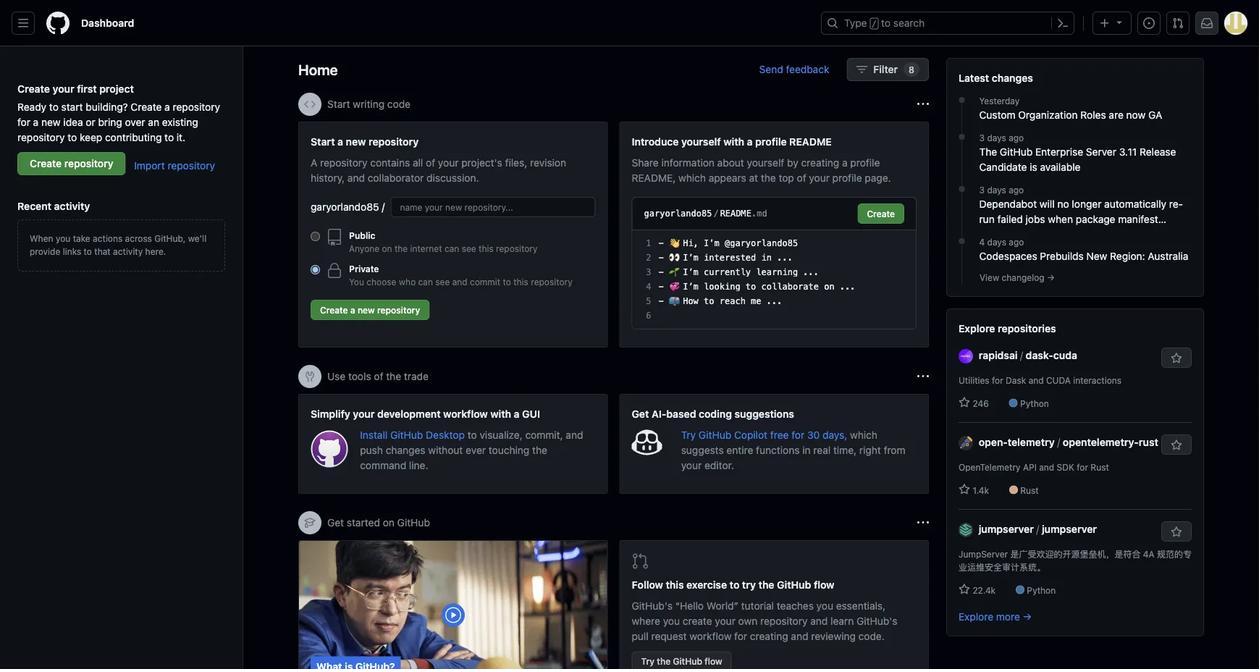 Task type: locate. For each thing, give the bounding box(es) containing it.
world"
[[707, 600, 739, 612]]

1 vertical spatial activity
[[113, 246, 143, 256]]

0 vertical spatial in
[[762, 253, 772, 263]]

1 vertical spatial yourself
[[747, 156, 785, 168]]

collaborate
[[762, 282, 819, 292]]

import repository link
[[134, 159, 215, 171]]

of right the all
[[426, 156, 435, 168]]

why am i seeing this? image for get started on github
[[918, 517, 929, 529]]

1 horizontal spatial try
[[681, 429, 696, 441]]

try inside get ai-based coding suggestions element
[[681, 429, 696, 441]]

github right started
[[397, 517, 430, 529]]

activity down "across"
[[113, 246, 143, 256]]

collaborator
[[368, 172, 424, 184]]

rust down opentelemetry- at the bottom right of page
[[1091, 462, 1110, 472]]

repository inside private you choose who can see and commit to this repository
[[531, 277, 573, 287]]

0 vertical spatial this
[[479, 243, 494, 254]]

3 dot fill image from the top
[[957, 235, 968, 247]]

creating right by on the right top
[[801, 156, 840, 168]]

/ inside create a new repository element
[[382, 201, 385, 213]]

and right api
[[1040, 462, 1055, 472]]

plus image
[[1100, 17, 1111, 29]]

lock image
[[326, 262, 343, 280]]

failed
[[998, 213, 1023, 225]]

this right the commit
[[514, 277, 529, 287]]

3 inside 1 - 👋 hi, i'm @garyorlando85 2 - 👀 i'm interested in ... 3 - 🌱 i'm currently learning ... 4 - 💞️ i'm looking to collaborate on ... 5 - 📫 how to reach me ... 6
[[646, 267, 652, 277]]

suggests
[[681, 444, 724, 456]]

new inside button
[[358, 305, 375, 315]]

over
[[125, 116, 145, 128]]

0 vertical spatial github's
[[632, 600, 673, 612]]

to left try
[[730, 579, 740, 591]]

.md
[[752, 209, 768, 219]]

touching
[[489, 444, 530, 456]]

3 for dependabot will no longer automatically re- run failed jobs when package manifest changes
[[980, 185, 985, 195]]

workflow up desktop
[[443, 408, 488, 420]]

flow inside the try the github flow "link"
[[705, 657, 723, 667]]

github's up code.
[[857, 615, 898, 627]]

0 horizontal spatial see
[[436, 277, 450, 287]]

and left the commit
[[453, 277, 468, 287]]

notifications image
[[1202, 17, 1213, 29]]

/ up the sdk
[[1058, 436, 1061, 448]]

which inside share information about yourself by creating a profile readme, which appears at the top of your profile page.
[[679, 172, 706, 184]]

opentelemetry
[[959, 462, 1021, 472]]

1 vertical spatial star this repository image
[[1171, 440, 1183, 451]]

garyorlando85 inside create a new repository element
[[311, 201, 379, 213]]

Repository name text field
[[391, 197, 596, 217]]

1 horizontal spatial with
[[724, 135, 745, 147]]

star this repository image for opentelemetry-
[[1171, 440, 1183, 451]]

1 vertical spatial start
[[311, 135, 335, 147]]

...
[[777, 253, 793, 263], [804, 267, 819, 277], [840, 282, 856, 292], [767, 296, 783, 306]]

see up private you choose who can see and commit to this repository
[[462, 243, 476, 254]]

- left 🌱
[[659, 267, 664, 277]]

star image for open-telemetry / opentelemetry-rust
[[959, 484, 971, 495]]

repository up the commit
[[496, 243, 538, 254]]

1 horizontal spatial see
[[462, 243, 476, 254]]

0 vertical spatial 4
[[980, 237, 985, 247]]

@open-telemetry profile image
[[959, 436, 974, 450]]

1 horizontal spatial which
[[850, 429, 878, 441]]

1 horizontal spatial you
[[663, 615, 680, 627]]

the github enterprise server 3.11 release candidate is available link
[[980, 144, 1192, 175]]

which suggests entire functions in real time, right from your editor.
[[681, 429, 906, 471]]

/ down collaborator
[[382, 201, 385, 213]]

in inside 1 - 👋 hi, i'm @garyorlando85 2 - 👀 i'm interested in ... 3 - 🌱 i'm currently learning ... 4 - 💞️ i'm looking to collaborate on ... 5 - 📫 how to reach me ... 6
[[762, 253, 772, 263]]

"hello
[[676, 600, 704, 612]]

flow down create
[[705, 657, 723, 667]]

new down the you
[[358, 305, 375, 315]]

days up dependabot
[[988, 185, 1007, 195]]

0 vertical spatial which
[[679, 172, 706, 184]]

2 vertical spatial on
[[383, 517, 395, 529]]

can inside public anyone on the internet can see this repository
[[445, 243, 459, 254]]

0 vertical spatial dot fill image
[[957, 131, 968, 143]]

provide
[[30, 246, 60, 256]]

rust down api
[[1021, 485, 1039, 495]]

1 horizontal spatial get
[[632, 408, 649, 420]]

explore repositories
[[959, 322, 1057, 334]]

to inside when you take actions across github, we'll provide links to that activity here.
[[84, 246, 92, 256]]

2 star this repository image from the top
[[1171, 440, 1183, 451]]

you up links
[[56, 233, 70, 243]]

ago inside 3 days ago dependabot will no longer automatically re- run failed jobs when package manifest changes
[[1009, 185, 1024, 195]]

to visualize, commit, and push changes without ever touching the command line.
[[360, 429, 583, 471]]

on for the
[[382, 243, 392, 254]]

3 ago from the top
[[1009, 237, 1025, 247]]

code
[[387, 98, 411, 110]]

on right started
[[383, 517, 395, 529]]

and right history,
[[348, 172, 365, 184]]

1 explore from the top
[[959, 322, 996, 334]]

3 star this repository image from the top
[[1171, 527, 1183, 538]]

1 horizontal spatial of
[[426, 156, 435, 168]]

1 dot fill image from the top
[[957, 131, 968, 143]]

2 ago from the top
[[1009, 185, 1024, 195]]

in inside which suggests entire functions in real time, right from your editor.
[[803, 444, 811, 456]]

changes inside 3 days ago dependabot will no longer automatically re- run failed jobs when package manifest changes
[[980, 228, 1019, 240]]

and down teaches
[[791, 631, 809, 643]]

1 vertical spatial python
[[1027, 585, 1056, 595]]

more
[[997, 611, 1021, 623]]

2 horizontal spatial of
[[797, 172, 807, 184]]

automatically
[[1105, 198, 1167, 210]]

0 vertical spatial 3
[[980, 133, 985, 143]]

22.4k
[[971, 585, 996, 595]]

why am i seeing this? image for use tools of the trade
[[918, 371, 929, 382]]

2 vertical spatial new
[[358, 305, 375, 315]]

1 vertical spatial workflow
[[690, 631, 732, 643]]

python for dask-
[[1021, 398, 1050, 409]]

repository
[[173, 101, 220, 113], [17, 131, 65, 143], [369, 135, 419, 147], [320, 156, 368, 168], [64, 158, 113, 170], [168, 159, 215, 171], [496, 243, 538, 254], [531, 277, 573, 287], [377, 305, 420, 315], [761, 615, 808, 627]]

1 days from the top
[[988, 133, 1007, 143]]

which
[[679, 172, 706, 184], [850, 429, 878, 441]]

creating
[[801, 156, 840, 168], [750, 631, 789, 643]]

0 horizontal spatial get
[[327, 517, 344, 529]]

star image
[[959, 484, 971, 495], [959, 584, 971, 595]]

2 vertical spatial dot fill image
[[957, 235, 968, 247]]

1 vertical spatial of
[[797, 172, 807, 184]]

dask-
[[1026, 349, 1054, 361]]

0 horizontal spatial creating
[[750, 631, 789, 643]]

you up request
[[663, 615, 680, 627]]

get right mortar board icon
[[327, 517, 344, 529]]

explore up @rapidsai profile "icon"
[[959, 322, 996, 334]]

a inside button
[[351, 305, 355, 315]]

which up right
[[850, 429, 878, 441]]

0 vertical spatial with
[[724, 135, 745, 147]]

1 vertical spatial new
[[346, 135, 366, 147]]

1 vertical spatial →
[[1023, 611, 1032, 623]]

None radio
[[311, 232, 320, 241], [311, 265, 320, 275], [311, 232, 320, 241], [311, 265, 320, 275]]

0 horizontal spatial 4
[[646, 282, 652, 292]]

0 vertical spatial ago
[[1009, 133, 1024, 143]]

star this repository image
[[1171, 353, 1183, 364], [1171, 440, 1183, 451], [1171, 527, 1183, 538]]

latest changes
[[959, 72, 1034, 84]]

new left "idea"
[[41, 116, 61, 128]]

try up suggests
[[681, 429, 696, 441]]

on inside 1 - 👋 hi, i'm @garyorlando85 2 - 👀 i'm interested in ... 3 - 🌱 i'm currently learning ... 4 - 💞️ i'm looking to collaborate on ... 5 - 📫 how to reach me ... 6
[[825, 282, 835, 292]]

days up codespaces
[[988, 237, 1007, 247]]

install
[[360, 429, 388, 441]]

2 explore from the top
[[959, 611, 994, 623]]

and right commit,
[[566, 429, 583, 441]]

repository up contains
[[369, 135, 419, 147]]

dot fill image for codespaces prebuilds new region: australia
[[957, 235, 968, 247]]

for left 30 at the right of page
[[792, 429, 805, 441]]

are
[[1109, 109, 1124, 121]]

to down the take
[[84, 246, 92, 256]]

repository down ready
[[17, 131, 65, 143]]

you inside when you take actions across github, we'll provide links to that activity here.
[[56, 233, 70, 243]]

0 horizontal spatial this
[[479, 243, 494, 254]]

try
[[681, 429, 696, 441], [641, 657, 655, 667]]

can
[[445, 243, 459, 254], [418, 277, 433, 287]]

0 horizontal spatial readme
[[720, 209, 752, 219]]

0 vertical spatial start
[[327, 98, 350, 110]]

explore repositories navigation
[[947, 309, 1205, 637]]

repository up existing
[[173, 101, 220, 113]]

github down request
[[673, 657, 703, 667]]

create down lock image on the left top of the page
[[320, 305, 348, 315]]

region:
[[1111, 250, 1146, 262]]

creating down the own
[[750, 631, 789, 643]]

0 vertical spatial can
[[445, 243, 459, 254]]

for inside github's "hello world" tutorial teaches you essentials, where you create your own repository and learn github's pull request workflow for creating and reviewing code.
[[735, 631, 748, 643]]

with
[[724, 135, 745, 147], [491, 408, 511, 420]]

this up "hello at the bottom right of the page
[[666, 579, 684, 591]]

essentials,
[[837, 600, 886, 612]]

3 down the 2
[[646, 267, 652, 277]]

0 vertical spatial rust
[[1091, 462, 1110, 472]]

/ inside introduce yourself with a profile readme element
[[714, 209, 719, 219]]

garyorlando85 up repo image
[[311, 201, 379, 213]]

create
[[683, 615, 713, 627]]

days for codespaces
[[988, 237, 1007, 247]]

@rapidsai profile image
[[959, 349, 974, 364]]

for down ready
[[17, 116, 30, 128]]

for down the own
[[735, 631, 748, 643]]

your inside share information about yourself by creating a profile readme, which appears at the top of your profile page.
[[809, 172, 830, 184]]

readme down appears
[[720, 209, 752, 219]]

changes down install github desktop link
[[386, 444, 426, 456]]

@jumpserver profile image
[[959, 523, 974, 537]]

the inside to visualize, commit, and push changes without ever touching the command line.
[[532, 444, 548, 456]]

0 vertical spatial on
[[382, 243, 392, 254]]

we'll
[[188, 233, 207, 243]]

→ down prebuilds
[[1047, 272, 1055, 283]]

functions
[[756, 444, 800, 456]]

python
[[1021, 398, 1050, 409], [1027, 585, 1056, 595]]

or
[[86, 116, 95, 128]]

0 horizontal spatial flow
[[705, 657, 723, 667]]

try inside "link"
[[641, 657, 655, 667]]

yourself up information
[[682, 135, 721, 147]]

get for get started on github
[[327, 517, 344, 529]]

your right top
[[809, 172, 830, 184]]

of right tools
[[374, 371, 384, 382]]

why am i seeing this? image
[[918, 99, 929, 110]]

3.11
[[1120, 146, 1137, 158]]

- left 👋
[[659, 238, 664, 248]]

repository right the commit
[[531, 277, 573, 287]]

4 down the run in the right top of the page
[[980, 237, 985, 247]]

why am i seeing this? image left @jumpserver profile image
[[918, 517, 929, 529]]

python for jumpserver
[[1027, 585, 1056, 595]]

0 vertical spatial days
[[988, 133, 1007, 143]]

3 days ago dependabot will no longer automatically re- run failed jobs when package manifest changes
[[980, 185, 1184, 240]]

1 horizontal spatial jumpserver
[[1042, 523, 1097, 535]]

1 horizontal spatial creating
[[801, 156, 840, 168]]

explore down 22.4k
[[959, 611, 994, 623]]

building?
[[86, 101, 128, 113]]

repository inside public anyone on the internet can see this repository
[[496, 243, 538, 254]]

history,
[[311, 172, 345, 184]]

days
[[988, 133, 1007, 143], [988, 185, 1007, 195], [988, 237, 1007, 247]]

1 vertical spatial ago
[[1009, 185, 1024, 195]]

links
[[63, 246, 81, 256]]

0 horizontal spatial you
[[56, 233, 70, 243]]

→ for explore more →
[[1023, 611, 1032, 623]]

a repository contains all of your project's files, revision history, and collaborator discussion.
[[311, 156, 567, 184]]

1 vertical spatial which
[[850, 429, 878, 441]]

github's up where
[[632, 600, 673, 612]]

of right top
[[797, 172, 807, 184]]

1 vertical spatial 3
[[980, 185, 985, 195]]

dashboard
[[81, 17, 134, 29]]

explore for explore repositories
[[959, 322, 996, 334]]

2 horizontal spatial you
[[817, 600, 834, 612]]

a right by on the right top
[[842, 156, 848, 168]]

1 horizontal spatial garyorlando85
[[644, 209, 712, 219]]

days inside the '4 days ago codespaces prebuilds new region: australia'
[[988, 237, 1007, 247]]

create your first project ready to start building? create a repository for a new idea or bring over an existing repository to keep contributing to it.
[[17, 83, 220, 143]]

0 horizontal spatial →
[[1023, 611, 1032, 623]]

0 vertical spatial why am i seeing this? image
[[918, 371, 929, 382]]

create up an
[[131, 101, 162, 113]]

2 dot fill image from the top
[[957, 183, 968, 195]]

None submit
[[858, 204, 905, 224]]

prebuilds
[[1041, 250, 1084, 262]]

command palette image
[[1058, 17, 1069, 29]]

the right try
[[759, 579, 775, 591]]

in left real
[[803, 444, 811, 456]]

dot fill image
[[957, 131, 968, 143], [957, 183, 968, 195], [957, 235, 968, 247]]

entire
[[727, 444, 754, 456]]

1 horizontal spatial in
[[803, 444, 811, 456]]

days inside 3 days ago dependabot will no longer automatically re- run failed jobs when package manifest changes
[[988, 185, 1007, 195]]

repository up history,
[[320, 156, 368, 168]]

1 star image from the top
[[959, 484, 971, 495]]

development
[[377, 408, 441, 420]]

profile
[[756, 135, 787, 147], [851, 156, 880, 168], [833, 172, 862, 184]]

→ right more
[[1023, 611, 1032, 623]]

garyorlando85 inside introduce yourself with a profile readme element
[[644, 209, 712, 219]]

dot fill image for the github enterprise server 3.11 release candidate is available
[[957, 131, 968, 143]]

to up me
[[746, 282, 756, 292]]

1 vertical spatial changes
[[980, 228, 1019, 240]]

view changelog →
[[980, 272, 1055, 283]]

start right code image
[[327, 98, 350, 110]]

- left 📫 on the top right
[[659, 296, 664, 306]]

on right collaborate
[[825, 282, 835, 292]]

0 vertical spatial creating
[[801, 156, 840, 168]]

of inside the a repository contains all of your project's files, revision history, and collaborator discussion.
[[426, 156, 435, 168]]

triangle down image
[[1114, 16, 1126, 28]]

github down development
[[390, 429, 423, 441]]

2 days from the top
[[988, 185, 1007, 195]]

0 vertical spatial star image
[[959, 484, 971, 495]]

your inside which suggests entire functions in real time, right from your editor.
[[681, 459, 702, 471]]

which down information
[[679, 172, 706, 184]]

get
[[632, 408, 649, 420], [327, 517, 344, 529]]

/ up 是广受欢迎的开源堡垒机，是符合
[[1037, 523, 1040, 535]]

2 vertical spatial of
[[374, 371, 384, 382]]

me
[[751, 296, 762, 306]]

to right how
[[704, 296, 715, 306]]

2 vertical spatial ago
[[1009, 237, 1025, 247]]

start
[[327, 98, 350, 110], [311, 135, 335, 147]]

a left gui
[[514, 408, 520, 420]]

can right internet
[[445, 243, 459, 254]]

start up a
[[311, 135, 335, 147]]

1 vertical spatial on
[[825, 282, 835, 292]]

dot fill image
[[957, 94, 968, 106]]

i'm
[[704, 238, 720, 248], [683, 253, 699, 263], [683, 267, 699, 277], [683, 282, 699, 292]]

/ left dask-
[[1021, 349, 1024, 361]]

jumpserver up jumpserver on the right bottom
[[979, 523, 1034, 535]]

changes down failed
[[980, 228, 1019, 240]]

0 vertical spatial you
[[56, 233, 70, 243]]

0 vertical spatial →
[[1047, 272, 1055, 283]]

1 why am i seeing this? image from the top
[[918, 371, 929, 382]]

0 vertical spatial changes
[[992, 72, 1034, 84]]

this inside try the github flow element
[[666, 579, 684, 591]]

for inside get ai-based coding suggestions element
[[792, 429, 805, 441]]

0 vertical spatial get
[[632, 408, 649, 420]]

2 vertical spatial this
[[666, 579, 684, 591]]

0 horizontal spatial with
[[491, 408, 511, 420]]

ai-
[[652, 408, 667, 420]]

0 vertical spatial of
[[426, 156, 435, 168]]

tools
[[348, 371, 371, 382]]

ago for failed
[[1009, 185, 1024, 195]]

share information about yourself by creating a profile readme, which appears at the top of your profile page.
[[632, 156, 891, 184]]

the inside share information about yourself by creating a profile readme, which appears at the top of your profile page.
[[761, 172, 776, 184]]

2 star image from the top
[[959, 584, 971, 595]]

1 horizontal spatial github's
[[857, 615, 898, 627]]

garyorlando85 for garyorlando85 / readme .md
[[644, 209, 712, 219]]

1
[[646, 238, 652, 248]]

3 inside "3 days ago the github enterprise server 3.11 release candidate is available"
[[980, 133, 985, 143]]

/ inside type / to search
[[872, 19, 877, 29]]

2 horizontal spatial this
[[666, 579, 684, 591]]

0 vertical spatial see
[[462, 243, 476, 254]]

project's
[[462, 156, 503, 168]]

when
[[30, 233, 53, 243]]

3 - from the top
[[659, 267, 664, 277]]

1 vertical spatial flow
[[705, 657, 723, 667]]

get started on github
[[327, 517, 430, 529]]

3 inside 3 days ago dependabot will no longer automatically re- run failed jobs when package manifest changes
[[980, 185, 985, 195]]

to right the commit
[[503, 277, 511, 287]]

0 vertical spatial readme
[[790, 135, 832, 147]]

api
[[1023, 462, 1037, 472]]

star image
[[959, 397, 971, 409]]

i'm right 🌱
[[683, 267, 699, 277]]

1 star this repository image from the top
[[1171, 353, 1183, 364]]

2 vertical spatial changes
[[386, 444, 426, 456]]

0 vertical spatial explore
[[959, 322, 996, 334]]

changes inside to visualize, commit, and push changes without ever touching the command line.
[[386, 444, 426, 456]]

on
[[382, 243, 392, 254], [825, 282, 835, 292], [383, 517, 395, 529]]

re-
[[1170, 198, 1184, 210]]

1 vertical spatial get
[[327, 517, 344, 529]]

1 horizontal spatial can
[[445, 243, 459, 254]]

1 horizontal spatial 4
[[980, 237, 985, 247]]

4 - from the top
[[659, 282, 664, 292]]

start for start writing code
[[327, 98, 350, 110]]

see inside private you choose who can see and commit to this repository
[[436, 277, 450, 287]]

create inside button
[[320, 305, 348, 315]]

on inside public anyone on the internet can see this repository
[[382, 243, 392, 254]]

create repository
[[30, 158, 113, 170]]

→ inside explore repositories navigation
[[1023, 611, 1032, 623]]

2 - from the top
[[659, 253, 664, 263]]

2 vertical spatial star this repository image
[[1171, 527, 1183, 538]]

0 horizontal spatial rust
[[1021, 485, 1039, 495]]

30
[[808, 429, 820, 441]]

1 horizontal spatial workflow
[[690, 631, 732, 643]]

1 ago from the top
[[1009, 133, 1024, 143]]

new down writing at the left of the page
[[346, 135, 366, 147]]

1 horizontal spatial yourself
[[747, 156, 785, 168]]

which inside which suggests entire functions in real time, right from your editor.
[[850, 429, 878, 441]]

0 vertical spatial star this repository image
[[1171, 353, 1183, 364]]

days inside "3 days ago the github enterprise server 3.11 release candidate is available"
[[988, 133, 1007, 143]]

dot fill image for dependabot will no longer automatically re- run failed jobs when package manifest changes
[[957, 183, 968, 195]]

1.4k
[[971, 485, 990, 495]]

/ for jumpserver / jumpserver
[[1037, 523, 1040, 535]]

1 vertical spatial star image
[[959, 584, 971, 595]]

1 vertical spatial this
[[514, 277, 529, 287]]

create a new repository button
[[311, 300, 430, 320]]

all
[[413, 156, 423, 168]]

0 horizontal spatial yourself
[[682, 135, 721, 147]]

github inside simplify your development workflow with a gui element
[[390, 429, 423, 441]]

it.
[[177, 131, 186, 143]]

1 vertical spatial see
[[436, 277, 450, 287]]

yesterday custom organization roles are now ga
[[980, 96, 1163, 121]]

ago inside "3 days ago the github enterprise server 3.11 release candidate is available"
[[1009, 133, 1024, 143]]

the down commit,
[[532, 444, 548, 456]]

3 days from the top
[[988, 237, 1007, 247]]

0 vertical spatial workflow
[[443, 408, 488, 420]]

play image
[[445, 606, 462, 624]]

that
[[94, 246, 111, 256]]

2 why am i seeing this? image from the top
[[918, 517, 929, 529]]

your inside create your first project ready to start building? create a repository for a new idea or bring over an existing repository to keep contributing to it.
[[53, 83, 74, 95]]

for right the sdk
[[1077, 462, 1089, 472]]

/ for garyorlando85 /
[[382, 201, 385, 213]]

you
[[56, 233, 70, 243], [817, 600, 834, 612], [663, 615, 680, 627]]

python down utilities for dask and cuda interactions
[[1021, 398, 1050, 409]]

issue opened image
[[1144, 17, 1155, 29]]

codespaces
[[980, 250, 1038, 262]]

try
[[742, 579, 756, 591]]

tools image
[[304, 371, 316, 382]]

jumpserver up 是广受欢迎的开源堡垒机，是符合
[[1042, 523, 1097, 535]]

1 jumpserver from the left
[[979, 523, 1034, 535]]

the down request
[[657, 657, 671, 667]]

8
[[909, 64, 915, 75]]

📫
[[669, 296, 678, 306]]

start inside create a new repository element
[[311, 135, 335, 147]]

project
[[99, 83, 134, 95]]

editor.
[[705, 459, 734, 471]]

2 vertical spatial days
[[988, 237, 1007, 247]]

yourself up at at the right
[[747, 156, 785, 168]]

业运维安全审计系统。
[[959, 562, 1046, 572]]

create up ready
[[17, 83, 50, 95]]

your down suggests
[[681, 459, 702, 471]]

1 vertical spatial days
[[988, 185, 1007, 195]]

0 vertical spatial flow
[[814, 579, 835, 591]]

filter
[[874, 63, 898, 75]]

create a new repository element
[[311, 134, 596, 326]]

2 vertical spatial 3
[[646, 267, 652, 277]]

why am i seeing this? image
[[918, 371, 929, 382], [918, 517, 929, 529]]

to up ever
[[468, 429, 477, 441]]

start writing code
[[327, 98, 411, 110]]

0 vertical spatial new
[[41, 116, 61, 128]]

simplify
[[311, 408, 350, 420]]

with up visualize,
[[491, 408, 511, 420]]

get ai-based coding suggestions element
[[620, 394, 929, 494]]



Task type: describe. For each thing, give the bounding box(es) containing it.
custom
[[980, 109, 1016, 121]]

0 vertical spatial yourself
[[682, 135, 721, 147]]

workflow inside github's "hello world" tutorial teaches you essentials, where you create your own repository and learn github's pull request workflow for creating and reviewing code.
[[690, 631, 732, 643]]

github inside "3 days ago the github enterprise server 3.11 release candidate is available"
[[1000, 146, 1033, 158]]

💞️
[[669, 282, 678, 292]]

teaches
[[777, 600, 814, 612]]

5 - from the top
[[659, 296, 664, 306]]

for inside create your first project ready to start building? create a repository for a new idea or bring over an existing repository to keep contributing to it.
[[17, 116, 30, 128]]

1 vertical spatial rust
[[1021, 485, 1039, 495]]

install github desktop
[[360, 429, 468, 441]]

ago inside the '4 days ago codespaces prebuilds new region: australia'
[[1009, 237, 1025, 247]]

repo image
[[326, 229, 343, 246]]

0 horizontal spatial workflow
[[443, 408, 488, 420]]

1 - from the top
[[659, 238, 664, 248]]

days for dependabot
[[988, 185, 1007, 195]]

and inside private you choose who can see and commit to this repository
[[453, 277, 468, 287]]

i'm right hi,
[[704, 238, 720, 248]]

a inside share information about yourself by creating a profile readme, which appears at the top of your profile page.
[[842, 156, 848, 168]]

see inside public anyone on the internet can see this repository
[[462, 243, 476, 254]]

... up collaborate
[[804, 267, 819, 277]]

ago for is
[[1009, 133, 1024, 143]]

introduce
[[632, 135, 679, 147]]

2 vertical spatial you
[[663, 615, 680, 627]]

of inside share information about yourself by creating a profile readme, which appears at the top of your profile page.
[[797, 172, 807, 184]]

github inside "link"
[[673, 657, 703, 667]]

to left start
[[49, 101, 59, 113]]

try for try github copilot free for 30 days,
[[681, 429, 696, 441]]

git pull request image
[[632, 553, 649, 570]]

github,
[[154, 233, 186, 243]]

3 for the github enterprise server 3.11 release candidate is available
[[980, 133, 985, 143]]

australia
[[1148, 250, 1189, 262]]

the left trade
[[386, 371, 401, 382]]

copilot
[[734, 429, 768, 441]]

1 vertical spatial profile
[[851, 156, 880, 168]]

jumpserver / jumpserver
[[979, 523, 1097, 535]]

by
[[787, 156, 799, 168]]

dependabot will no longer automatically re- run failed jobs when package manifest changes link
[[980, 196, 1192, 240]]

是广受欢迎的开源堡垒机，是符合
[[1011, 549, 1141, 559]]

cuda
[[1047, 375, 1071, 385]]

code.
[[859, 631, 885, 643]]

6
[[646, 311, 652, 321]]

recent
[[17, 200, 51, 212]]

try github copilot free for 30 days, link
[[681, 429, 850, 441]]

recent activity
[[17, 200, 90, 212]]

right
[[860, 444, 881, 456]]

codespaces prebuilds new region: australia link
[[980, 248, 1192, 264]]

trade
[[404, 371, 429, 382]]

changelog
[[1002, 272, 1045, 283]]

tutorial
[[742, 600, 774, 612]]

readme,
[[632, 172, 676, 184]]

garyorlando85 for garyorlando85 /
[[311, 201, 379, 213]]

public
[[349, 230, 376, 240]]

to inside private you choose who can see and commit to this repository
[[503, 277, 511, 287]]

none submit inside introduce yourself with a profile readme element
[[858, 204, 905, 224]]

creating inside share information about yourself by creating a profile readme, which appears at the top of your profile page.
[[801, 156, 840, 168]]

real
[[814, 444, 831, 456]]

and right dask
[[1029, 375, 1044, 385]]

repository inside button
[[377, 305, 420, 315]]

github up teaches
[[777, 579, 812, 591]]

1 vertical spatial with
[[491, 408, 511, 420]]

view changelog → link
[[980, 272, 1055, 283]]

to inside to visualize, commit, and push changes without ever touching the command line.
[[468, 429, 477, 441]]

and up reviewing at the right of page
[[811, 615, 828, 627]]

github inside get ai-based coding suggestions element
[[699, 429, 732, 441]]

... right collaborate
[[840, 282, 856, 292]]

a down ready
[[33, 116, 39, 128]]

i'm up how
[[683, 282, 699, 292]]

start for start a new repository
[[311, 135, 335, 147]]

jumpserver 是广受欢迎的开源堡垒机，是符合 4a 规范的专 业运维安全审计系统。
[[959, 549, 1192, 572]]

🌱
[[669, 267, 678, 277]]

line.
[[409, 459, 428, 471]]

repository down it.
[[168, 159, 215, 171]]

on for github
[[383, 517, 395, 529]]

candidate
[[980, 161, 1027, 173]]

get ai-based coding suggestions
[[632, 408, 795, 420]]

your inside github's "hello world" tutorial teaches you essentials, where you create your own repository and learn github's pull request workflow for creating and reviewing code.
[[715, 615, 736, 627]]

1 horizontal spatial rust
[[1091, 462, 1110, 472]]

run
[[980, 213, 995, 225]]

pull
[[632, 631, 649, 643]]

2 vertical spatial profile
[[833, 172, 862, 184]]

where
[[632, 615, 661, 627]]

the inside public anyone on the internet can see this repository
[[395, 243, 408, 254]]

your inside the a repository contains all of your project's files, revision history, and collaborator discussion.
[[438, 156, 459, 168]]

try github copilot free for 30 days,
[[681, 429, 850, 441]]

to left it.
[[165, 131, 174, 143]]

filter image
[[857, 64, 868, 75]]

create for create a new repository
[[320, 305, 348, 315]]

create for create repository
[[30, 158, 62, 170]]

github's "hello world" tutorial teaches you essentials, where you create your own repository and learn github's pull request workflow for creating and reviewing code.
[[632, 600, 898, 643]]

visualize,
[[480, 429, 523, 441]]

desktop
[[426, 429, 465, 441]]

new inside create your first project ready to start building? create a repository for a new idea or bring over an existing repository to keep contributing to it.
[[41, 116, 61, 128]]

days for the
[[988, 133, 1007, 143]]

/ for rapidsai / dask-cuda
[[1021, 349, 1024, 361]]

try the github flow link
[[632, 652, 732, 669]]

the
[[980, 146, 998, 158]]

what is github? image
[[299, 541, 607, 669]]

what is github? element
[[298, 540, 608, 669]]

1 vertical spatial readme
[[720, 209, 752, 219]]

1 horizontal spatial readme
[[790, 135, 832, 147]]

choose
[[367, 277, 397, 287]]

try the github flow element
[[620, 540, 929, 669]]

1 horizontal spatial flow
[[814, 579, 835, 591]]

this inside public anyone on the internet can see this repository
[[479, 243, 494, 254]]

will
[[1040, 198, 1055, 210]]

... up "learning"
[[777, 253, 793, 263]]

rust
[[1139, 436, 1159, 448]]

top
[[779, 172, 794, 184]]

exercise
[[687, 579, 727, 591]]

github desktop image
[[311, 430, 349, 468]]

view
[[980, 272, 1000, 283]]

introduce yourself with a profile readme element
[[620, 122, 929, 348]]

interactions
[[1074, 375, 1122, 385]]

explore more → link
[[959, 611, 1032, 623]]

create for create your first project ready to start building? create a repository for a new idea or bring over an existing repository to keep contributing to it.
[[17, 83, 50, 95]]

opentelemetry api and sdk for rust
[[959, 462, 1110, 472]]

git pull request image
[[1173, 17, 1184, 29]]

0 horizontal spatial of
[[374, 371, 384, 382]]

for left dask
[[992, 375, 1004, 385]]

repository down keep
[[64, 158, 113, 170]]

organization
[[1019, 109, 1078, 121]]

规范的专
[[1158, 549, 1192, 559]]

simplify your development workflow with a gui element
[[298, 394, 608, 494]]

try for try the github flow
[[641, 657, 655, 667]]

contributing
[[105, 131, 162, 143]]

own
[[739, 615, 758, 627]]

to inside try the github flow element
[[730, 579, 740, 591]]

page.
[[865, 172, 891, 184]]

activity inside when you take actions across github, we'll provide links to that activity here.
[[113, 246, 143, 256]]

star image for jumpserver / jumpserver
[[959, 584, 971, 595]]

first
[[77, 83, 97, 95]]

4a
[[1144, 549, 1155, 559]]

0 vertical spatial activity
[[54, 200, 90, 212]]

explore element
[[947, 58, 1205, 669]]

code image
[[304, 99, 316, 110]]

information
[[662, 156, 715, 168]]

sdk
[[1057, 462, 1075, 472]]

yourself inside share information about yourself by creating a profile readme, which appears at the top of your profile page.
[[747, 156, 785, 168]]

4 inside 1 - 👋 hi, i'm @garyorlando85 2 - 👀 i'm interested in ... 3 - 🌱 i'm currently learning ... 4 - 💞️ i'm looking to collaborate on ... 5 - 📫 how to reach me ... 6
[[646, 282, 652, 292]]

a up existing
[[165, 101, 170, 113]]

2
[[646, 253, 652, 263]]

about
[[718, 156, 745, 168]]

a up share information about yourself by creating a profile readme, which appears at the top of your profile page.
[[747, 135, 753, 147]]

server
[[1086, 146, 1117, 158]]

dask
[[1006, 375, 1027, 385]]

type
[[845, 17, 867, 29]]

commit
[[470, 277, 501, 287]]

to down "idea"
[[68, 131, 77, 143]]

to left search on the right of page
[[882, 17, 891, 29]]

repository inside github's "hello world" tutorial teaches you essentials, where you create your own repository and learn github's pull request workflow for creating and reviewing code.
[[761, 615, 808, 627]]

looking
[[704, 282, 741, 292]]

star this repository image for cuda
[[1171, 353, 1183, 364]]

new for create
[[358, 305, 375, 315]]

your up install at the bottom of the page
[[353, 408, 375, 420]]

latest
[[959, 72, 990, 84]]

1 vertical spatial github's
[[857, 615, 898, 627]]

2 jumpserver from the left
[[1042, 523, 1097, 535]]

0 vertical spatial profile
[[756, 135, 787, 147]]

coding
[[699, 408, 732, 420]]

and inside the a repository contains all of your project's files, revision history, and collaborator discussion.
[[348, 172, 365, 184]]

can inside private you choose who can see and commit to this repository
[[418, 277, 433, 287]]

get for get ai-based coding suggestions
[[632, 408, 649, 420]]

/ for type / to search
[[872, 19, 877, 29]]

started
[[347, 517, 380, 529]]

simplify your development workflow with a gui
[[311, 408, 540, 420]]

jumpserver
[[959, 549, 1008, 559]]

take
[[73, 233, 90, 243]]

home
[[298, 61, 338, 78]]

new for start
[[346, 135, 366, 147]]

without
[[428, 444, 463, 456]]

4 inside the '4 days ago codespaces prebuilds new region: australia'
[[980, 237, 985, 247]]

3 days ago the github enterprise server 3.11 release candidate is available
[[980, 133, 1177, 173]]

0 horizontal spatial github's
[[632, 600, 673, 612]]

interested
[[704, 253, 756, 263]]

the inside "link"
[[657, 657, 671, 667]]

→ for view changelog →
[[1047, 272, 1055, 283]]

/ for garyorlando85 / readme .md
[[714, 209, 719, 219]]

... right me
[[767, 296, 783, 306]]

homepage image
[[46, 12, 70, 35]]

dependabot
[[980, 198, 1037, 210]]

creating inside github's "hello world" tutorial teaches you essentials, where you create your own repository and learn github's pull request workflow for creating and reviewing code.
[[750, 631, 789, 643]]

repository inside the a repository contains all of your project's files, revision history, and collaborator discussion.
[[320, 156, 368, 168]]

a up history,
[[338, 135, 343, 147]]

i'm down hi,
[[683, 253, 699, 263]]

and inside to visualize, commit, and push changes without ever touching the command line.
[[566, 429, 583, 441]]

mortar board image
[[304, 517, 316, 529]]

explore for explore more →
[[959, 611, 994, 623]]

who
[[399, 277, 416, 287]]

share
[[632, 156, 659, 168]]

repositories
[[998, 322, 1057, 334]]

this inside private you choose who can see and commit to this repository
[[514, 277, 529, 287]]

custom organization roles are now ga link
[[980, 107, 1192, 122]]

yesterday
[[980, 96, 1020, 106]]



Task type: vqa. For each thing, say whether or not it's contained in the screenshot.


